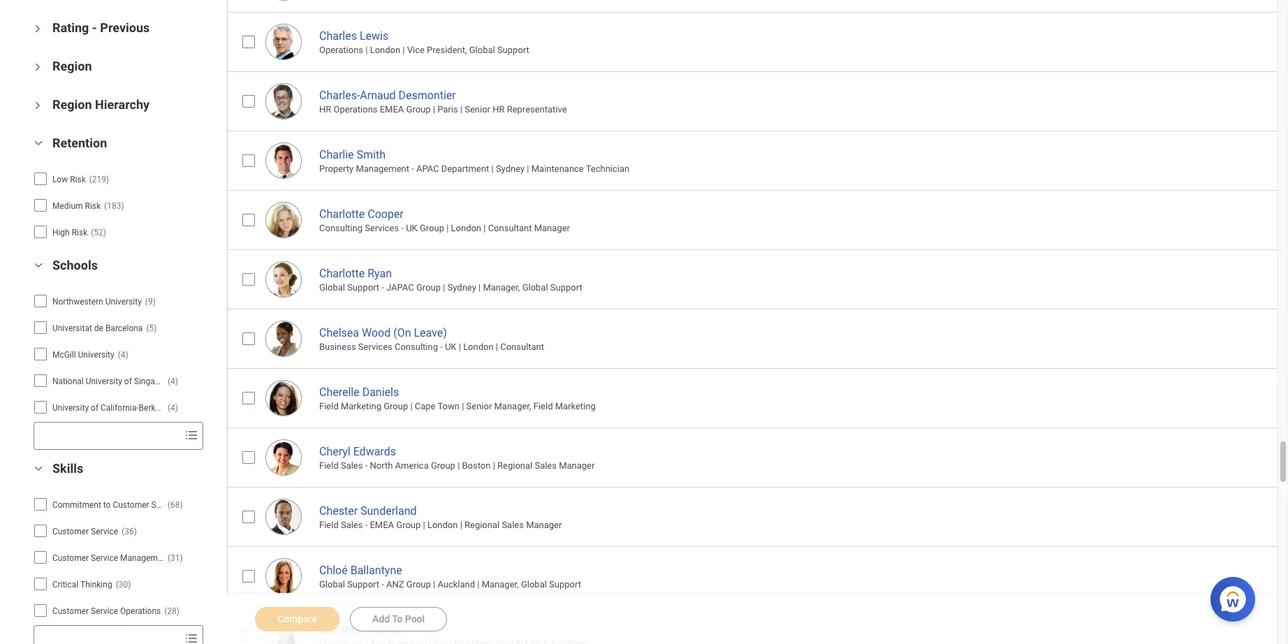 Task type: vqa. For each thing, say whether or not it's contained in the screenshot.


Task type: describe. For each thing, give the bounding box(es) containing it.
london inside charles lewis list item
[[370, 45, 400, 55]]

northwestern
[[52, 297, 103, 307]]

0 vertical spatial of
[[124, 377, 132, 387]]

sydney inside charlotte ryan global support - japac group   |   sydney   |   manager, global support
[[447, 282, 476, 293]]

customer service management
[[52, 554, 170, 563]]

critical
[[52, 580, 78, 590]]

christine nguyen link
[[319, 620, 404, 636]]

president,
[[427, 45, 467, 55]]

consulting inside chelsea wood (on leave) list item
[[395, 342, 438, 352]]

charlotte ryan link
[[319, 264, 392, 280]]

cherelle daniels
[[319, 385, 399, 399]]

group inside the charles-arnaud desmontier "list item"
[[406, 104, 431, 115]]

sydney inside "charlie smith" list item
[[496, 164, 525, 174]]

ballantyne
[[350, 564, 402, 577]]

charlotte for charlotte cooper
[[319, 207, 365, 221]]

field for chester sunderland
[[319, 520, 339, 530]]

services for wood
[[358, 342, 392, 352]]

cherelle
[[319, 385, 360, 399]]

(30)
[[116, 580, 131, 590]]

charlotte cooper
[[319, 207, 404, 221]]

(219)
[[89, 175, 109, 185]]

charlie smith link
[[319, 145, 386, 161]]

- inside chelsea wood (on leave) list item
[[440, 342, 443, 352]]

skills
[[52, 461, 83, 476]]

sunderland
[[360, 504, 417, 517]]

nguyen
[[366, 623, 404, 636]]

retention
[[52, 136, 107, 150]]

schools group
[[25, 257, 220, 450]]

(36)
[[122, 527, 137, 537]]

commitment to customer service
[[52, 500, 179, 510]]

mcgill university
[[52, 350, 114, 360]]

america
[[395, 460, 429, 471]]

boston
[[462, 460, 491, 471]]

anz
[[386, 579, 404, 590]]

(31)
[[168, 554, 183, 563]]

chester
[[319, 504, 358, 517]]

property
[[319, 164, 354, 174]]

universitat de barcelona
[[52, 324, 143, 333]]

service up (31)
[[151, 500, 179, 510]]

emea inside the charles-arnaud desmontier "list item"
[[380, 104, 404, 115]]

operations inside the charles-arnaud desmontier "list item"
[[334, 104, 378, 115]]

medium risk
[[52, 201, 101, 211]]

(5)
[[146, 324, 157, 333]]

region for region 'button'
[[52, 59, 92, 74]]

(9)
[[145, 297, 156, 307]]

low
[[52, 175, 68, 185]]

consultant for charlotte cooper
[[488, 223, 532, 233]]

lewis
[[360, 29, 388, 42]]

chester sunderland list item
[[227, 487, 1288, 546]]

chloé ballantyne global support - anz group   |   auckland   |   manager, global support
[[319, 564, 581, 590]]

operations inside skills tree
[[120, 607, 161, 616]]

chevron down image for retention
[[30, 139, 47, 148]]

cooper
[[368, 207, 404, 221]]

thinking
[[80, 580, 112, 590]]

charles lewis list item
[[227, 12, 1288, 71]]

(52)
[[91, 228, 106, 238]]

group inside chloé ballantyne global support - anz group   |   auckland   |   manager, global support
[[406, 579, 431, 590]]

desmontier
[[399, 89, 456, 102]]

customer for customer service operations
[[52, 607, 89, 616]]

high
[[52, 228, 70, 238]]

skills group
[[25, 461, 220, 644]]

field sales - emea group   |   london   |   regional sales manager
[[319, 520, 562, 530]]

field marketing group   |   cape town   |   senior manager, field marketing
[[319, 401, 596, 412]]

prompts image for schools
[[183, 427, 200, 444]]

daniels
[[362, 385, 399, 399]]

schools button
[[52, 258, 98, 273]]

to
[[103, 500, 111, 510]]

charles-arnaud desmontier link
[[319, 86, 456, 102]]

chevron down image for schools
[[30, 261, 47, 271]]

field sales - north america group   |   boston   |   regional sales manager
[[319, 460, 595, 471]]

retention tree
[[33, 167, 203, 244]]

- inside chloé ballantyne global support - anz group   |   auckland   |   manager, global support
[[382, 579, 384, 590]]

uk inside chelsea wood (on leave) list item
[[445, 342, 457, 352]]

rating
[[52, 21, 89, 35]]

cherelle daniels link
[[319, 383, 399, 399]]

london for chelsea wood (on leave)
[[463, 342, 494, 352]]

chevron down image for skills
[[30, 464, 47, 474]]

christine nguyen
[[319, 623, 404, 636]]

chloé
[[319, 564, 348, 577]]

charles-arnaud desmontier
[[319, 89, 456, 102]]

cheryl edwards list item
[[227, 427, 1288, 487]]

customer for customer service
[[52, 527, 89, 537]]

northwestern university
[[52, 297, 142, 307]]

smith
[[357, 148, 386, 161]]

high risk
[[52, 228, 87, 238]]

hierarchy
[[95, 97, 150, 112]]

1 hr from the left
[[319, 104, 331, 115]]

customer service operations
[[52, 607, 161, 616]]

consulting services - uk group   |   london   |   consultant manager
[[319, 223, 570, 233]]

vice
[[407, 45, 425, 55]]

charles-
[[319, 89, 360, 102]]

charlie smith
[[319, 148, 386, 161]]

2 marketing from the left
[[555, 401, 596, 412]]

technician
[[586, 164, 630, 174]]

manager inside "chester sunderland" list item
[[526, 520, 562, 530]]

university of california-berkeley
[[52, 403, 170, 413]]

charlotte ryan list item
[[227, 249, 1288, 309]]

town
[[438, 401, 460, 412]]

risk for medium risk
[[85, 201, 101, 211]]

business
[[319, 342, 356, 352]]

(4) for national university of singapore
[[168, 377, 178, 387]]

london for chester sunderland
[[427, 520, 458, 530]]

chester sunderland
[[319, 504, 417, 517]]

(183)
[[104, 201, 124, 211]]

senior for charles-arnaud desmontier
[[465, 104, 490, 115]]

apac
[[416, 164, 439, 174]]

emea inside "chester sunderland" list item
[[370, 520, 394, 530]]

charlie smith list item
[[227, 130, 1288, 190]]

california-
[[101, 403, 139, 413]]

uk inside the 'charlotte cooper' list item
[[406, 223, 418, 233]]

cheryl edwards
[[319, 445, 396, 458]]

schools tree
[[33, 289, 203, 450]]

singapore
[[134, 377, 172, 387]]

department
[[441, 164, 489, 174]]

university for national
[[86, 377, 122, 387]]

national university of singapore
[[52, 377, 172, 387]]

customer right "to"
[[113, 500, 149, 510]]

chevron down image for region
[[33, 59, 43, 76]]

consultant for chelsea wood (on leave)
[[500, 342, 544, 352]]

region button
[[52, 59, 92, 74]]



Task type: locate. For each thing, give the bounding box(es) containing it.
skills tree
[[33, 493, 203, 644]]

arnaud
[[360, 89, 396, 102]]

charlotte cooper link
[[319, 204, 404, 221]]

london up charlotte ryan global support - japac group   |   sydney   |   manager, global support
[[451, 223, 481, 233]]

senior for cherelle daniels
[[466, 401, 492, 412]]

service
[[151, 500, 179, 510], [91, 527, 118, 537], [91, 554, 118, 563], [91, 607, 118, 616]]

0 vertical spatial manager,
[[483, 282, 520, 293]]

1 vertical spatial of
[[91, 403, 99, 413]]

risk for high risk
[[72, 228, 87, 238]]

0 vertical spatial regional
[[497, 460, 532, 471]]

operations
[[319, 45, 363, 55], [334, 104, 378, 115], [120, 607, 161, 616]]

1 horizontal spatial sydney
[[496, 164, 525, 174]]

charles lewis link
[[319, 26, 388, 42]]

risk for low risk
[[70, 175, 86, 185]]

regional inside cheryl edwards list item
[[497, 460, 532, 471]]

0 vertical spatial services
[[365, 223, 399, 233]]

1 marketing from the left
[[341, 401, 381, 412]]

2 charlotte from the top
[[319, 267, 365, 280]]

- down cooper
[[401, 223, 404, 233]]

field inside "chester sunderland" list item
[[319, 520, 339, 530]]

chester sunderland link
[[319, 501, 417, 517]]

consulting down charlotte cooper
[[319, 223, 362, 233]]

list item
[[227, 0, 1288, 12]]

0 vertical spatial emea
[[380, 104, 404, 115]]

1 charlotte from the top
[[319, 207, 365, 221]]

global inside charles lewis list item
[[469, 45, 495, 55]]

1 vertical spatial services
[[358, 342, 392, 352]]

1 horizontal spatial management
[[356, 164, 409, 174]]

manager, inside chloé ballantyne global support - anz group   |   auckland   |   manager, global support
[[482, 579, 519, 590]]

services down wood
[[358, 342, 392, 352]]

- right the rating
[[92, 21, 97, 35]]

1 prompts image from the top
[[183, 427, 200, 444]]

- inside the 'charlotte cooper' list item
[[401, 223, 404, 233]]

marketing
[[341, 401, 381, 412], [555, 401, 596, 412]]

paris
[[437, 104, 458, 115]]

manager, for ballantyne
[[482, 579, 519, 590]]

1 vertical spatial search field
[[34, 627, 179, 644]]

1 search field from the top
[[34, 424, 179, 449]]

business services consulting - uk   |   london   |   consultant
[[319, 342, 544, 352]]

field for cheryl edwards
[[319, 460, 339, 471]]

chevron down image inside skills group
[[30, 464, 47, 474]]

cheryl edwards link
[[319, 442, 396, 458]]

charlotte left cooper
[[319, 207, 365, 221]]

search field down university of california-berkeley
[[34, 424, 179, 449]]

chevron down image left schools button
[[30, 261, 47, 271]]

chevron down image
[[33, 59, 43, 76], [33, 97, 43, 114], [30, 261, 47, 271]]

university up university of california-berkeley
[[86, 377, 122, 387]]

customer for customer service management
[[52, 554, 89, 563]]

edwards
[[353, 445, 396, 458]]

group right anz
[[406, 579, 431, 590]]

regional down 'boston'
[[465, 520, 500, 530]]

2 prompts image from the top
[[183, 630, 200, 644]]

manager inside cheryl edwards list item
[[559, 460, 595, 471]]

emea down sunderland
[[370, 520, 394, 530]]

charlotte left ryan
[[319, 267, 365, 280]]

1 vertical spatial sydney
[[447, 282, 476, 293]]

senior inside cherelle daniels list item
[[466, 401, 492, 412]]

Search field
[[34, 424, 179, 449], [34, 627, 179, 644]]

1 vertical spatial emea
[[370, 520, 394, 530]]

0 vertical spatial sydney
[[496, 164, 525, 174]]

university down national
[[52, 403, 89, 413]]

2 vertical spatial risk
[[72, 228, 87, 238]]

operations down 'charles'
[[319, 45, 363, 55]]

manager, inside cherelle daniels list item
[[494, 401, 531, 412]]

0 vertical spatial chevron down image
[[33, 59, 43, 76]]

chelsea wood (on leave) link
[[319, 323, 447, 339]]

2 vertical spatial (4)
[[168, 403, 178, 413]]

london for charlotte cooper
[[451, 223, 481, 233]]

rating - previous
[[52, 21, 150, 35]]

0 horizontal spatial management
[[120, 554, 170, 563]]

group inside the 'charlotte cooper' list item
[[420, 223, 444, 233]]

- down 'leave)'
[[440, 342, 443, 352]]

charlotte for charlotte ryan global support - japac group   |   sydney   |   manager, global support
[[319, 267, 365, 280]]

charlotte inside list item
[[319, 207, 365, 221]]

consulting
[[319, 223, 362, 233], [395, 342, 438, 352]]

operations inside charles lewis list item
[[319, 45, 363, 55]]

chevron down image for rating - previous
[[33, 21, 43, 37]]

uk
[[406, 223, 418, 233], [445, 342, 457, 352]]

1 vertical spatial consulting
[[395, 342, 438, 352]]

(4) for mcgill university
[[118, 350, 128, 360]]

leave)
[[414, 326, 447, 339]]

field
[[319, 401, 339, 412], [533, 401, 553, 412], [319, 460, 339, 471], [319, 520, 339, 530]]

commitment
[[52, 500, 101, 510]]

chloé ballantyne link
[[319, 561, 402, 577]]

operations   |   london   |   vice president, global support
[[319, 45, 529, 55]]

search field for skills
[[34, 627, 179, 644]]

- left apac
[[412, 164, 414, 174]]

search field inside schools tree
[[34, 424, 179, 449]]

2 vertical spatial operations
[[120, 607, 161, 616]]

service for customer service
[[91, 527, 118, 537]]

chevron down image left region 'button'
[[33, 59, 43, 76]]

chelsea wood (on leave)
[[319, 326, 447, 339]]

representative
[[507, 104, 567, 115]]

0 horizontal spatial consulting
[[319, 223, 362, 233]]

of left california-
[[91, 403, 99, 413]]

consultant
[[488, 223, 532, 233], [500, 342, 544, 352]]

service for customer service management
[[91, 554, 118, 563]]

london inside the 'charlotte cooper' list item
[[451, 223, 481, 233]]

1 vertical spatial region
[[52, 97, 92, 112]]

schools
[[52, 258, 98, 273]]

manager, inside charlotte ryan global support - japac group   |   sydney   |   manager, global support
[[483, 282, 520, 293]]

- inside cheryl edwards list item
[[365, 460, 368, 471]]

- down ryan
[[382, 282, 384, 293]]

1 region from the top
[[52, 59, 92, 74]]

consulting inside the 'charlotte cooper' list item
[[319, 223, 362, 233]]

- inside charlotte ryan global support - japac group   |   sydney   |   manager, global support
[[382, 282, 384, 293]]

customer down critical
[[52, 607, 89, 616]]

2 region from the top
[[52, 97, 92, 112]]

university up "barcelona"
[[105, 297, 142, 307]]

2 hr from the left
[[493, 104, 505, 115]]

wood
[[362, 326, 391, 339]]

- left anz
[[382, 579, 384, 590]]

field for cherelle daniels
[[319, 401, 339, 412]]

services inside the 'charlotte cooper' list item
[[365, 223, 399, 233]]

critical thinking
[[52, 580, 112, 590]]

chevron down image inside retention group
[[30, 139, 47, 148]]

north
[[370, 460, 393, 471]]

0 vertical spatial consulting
[[319, 223, 362, 233]]

rating - previous button
[[52, 21, 150, 35]]

regional right 'boston'
[[497, 460, 532, 471]]

group inside cherelle daniels list item
[[384, 401, 408, 412]]

1 horizontal spatial consulting
[[395, 342, 438, 352]]

chevron down image left the rating
[[33, 21, 43, 37]]

service for customer service operations
[[91, 607, 118, 616]]

0 horizontal spatial sydney
[[447, 282, 476, 293]]

prompts image inside schools tree
[[183, 427, 200, 444]]

christine nguyen list item
[[227, 605, 1288, 644]]

2 search field from the top
[[34, 627, 179, 644]]

region down region 'button'
[[52, 97, 92, 112]]

cherelle daniels list item
[[227, 368, 1288, 427]]

- inside "charlie smith" list item
[[412, 164, 414, 174]]

property management - apac department   |   sydney   |   maintenance technician
[[319, 164, 630, 174]]

management inside "charlie smith" list item
[[356, 164, 409, 174]]

retention group
[[25, 135, 220, 247]]

customer service
[[52, 527, 118, 537]]

- left north
[[365, 460, 368, 471]]

global
[[469, 45, 495, 55], [319, 282, 345, 293], [522, 282, 548, 293], [319, 579, 345, 590], [521, 579, 547, 590]]

0 vertical spatial (4)
[[118, 350, 128, 360]]

berkeley
[[139, 403, 170, 413]]

chevron down image for region hierarchy
[[33, 97, 43, 114]]

london inside chelsea wood (on leave) list item
[[463, 342, 494, 352]]

field inside cheryl edwards list item
[[319, 460, 339, 471]]

hr
[[319, 104, 331, 115], [493, 104, 505, 115]]

cape
[[415, 401, 436, 412]]

de
[[94, 324, 103, 333]]

japac
[[386, 282, 414, 293]]

chevron down image inside schools group
[[30, 261, 47, 271]]

0 vertical spatial consultant
[[488, 223, 532, 233]]

management inside skills tree
[[120, 554, 170, 563]]

1 horizontal spatial hr
[[493, 104, 505, 115]]

0 vertical spatial manager
[[534, 223, 570, 233]]

charlotte inside charlotte ryan global support - japac group   |   sydney   |   manager, global support
[[319, 267, 365, 280]]

medium
[[52, 201, 83, 211]]

chevron down image
[[33, 21, 43, 37], [30, 139, 47, 148], [30, 464, 47, 474]]

prompts image
[[183, 427, 200, 444], [183, 630, 200, 644]]

0 horizontal spatial of
[[91, 403, 99, 413]]

region
[[52, 59, 92, 74], [52, 97, 92, 112]]

chevron down image left retention
[[30, 139, 47, 148]]

1 vertical spatial manager
[[559, 460, 595, 471]]

1 vertical spatial consultant
[[500, 342, 544, 352]]

customer up critical
[[52, 554, 89, 563]]

group inside "chester sunderland" list item
[[396, 520, 421, 530]]

1 vertical spatial charlotte
[[319, 267, 365, 280]]

sydney right 'japac'
[[447, 282, 476, 293]]

group right 'japac'
[[416, 282, 441, 293]]

1 vertical spatial chevron down image
[[33, 97, 43, 114]]

manager inside the 'charlotte cooper' list item
[[534, 223, 570, 233]]

senior right paris
[[465, 104, 490, 115]]

1 vertical spatial risk
[[85, 201, 101, 211]]

chelsea
[[319, 326, 359, 339]]

charlotte cooper list item
[[227, 190, 1288, 249]]

group down sunderland
[[396, 520, 421, 530]]

chelsea wood (on leave) list item
[[227, 309, 1288, 368]]

risk
[[70, 175, 86, 185], [85, 201, 101, 211], [72, 228, 87, 238]]

consulting down (on
[[395, 342, 438, 352]]

operations down charles-
[[334, 104, 378, 115]]

1 vertical spatial regional
[[465, 520, 500, 530]]

charlotte ryan global support - japac group   |   sydney   |   manager, global support
[[319, 267, 582, 293]]

charlotte
[[319, 207, 365, 221], [319, 267, 365, 280]]

of left singapore
[[124, 377, 132, 387]]

0 vertical spatial region
[[52, 59, 92, 74]]

1 horizontal spatial uk
[[445, 342, 457, 352]]

regional inside "chester sunderland" list item
[[465, 520, 500, 530]]

(on
[[393, 326, 411, 339]]

services down cooper
[[365, 223, 399, 233]]

london up chloé ballantyne global support - anz group   |   auckland   |   manager, global support
[[427, 520, 458, 530]]

group right the america
[[431, 460, 455, 471]]

charles
[[319, 29, 357, 42]]

london down lewis
[[370, 45, 400, 55]]

search field for schools
[[34, 424, 179, 449]]

1 vertical spatial manager,
[[494, 401, 531, 412]]

university for northwestern
[[105, 297, 142, 307]]

region down the rating
[[52, 59, 92, 74]]

0 vertical spatial uk
[[406, 223, 418, 233]]

2 vertical spatial manager,
[[482, 579, 519, 590]]

hr down charles-
[[319, 104, 331, 115]]

customer
[[113, 500, 149, 510], [52, 527, 89, 537], [52, 554, 89, 563], [52, 607, 89, 616]]

(4) up berkeley
[[168, 377, 178, 387]]

skills button
[[52, 461, 83, 476]]

national
[[52, 377, 84, 387]]

region for region hierarchy
[[52, 97, 92, 112]]

0 vertical spatial prompts image
[[183, 427, 200, 444]]

universitat
[[52, 324, 92, 333]]

- inside "chester sunderland" list item
[[365, 520, 368, 530]]

group inside cheryl edwards list item
[[431, 460, 455, 471]]

(4) down "barcelona"
[[118, 350, 128, 360]]

chloé ballantyne list item
[[227, 546, 1288, 605]]

risk left (183) at left
[[85, 201, 101, 211]]

university
[[105, 297, 142, 307], [78, 350, 114, 360], [86, 377, 122, 387], [52, 403, 89, 413]]

0 horizontal spatial marketing
[[341, 401, 381, 412]]

university down 'universitat de barcelona' at the left bottom of the page
[[78, 350, 114, 360]]

consultant inside the 'charlotte cooper' list item
[[488, 223, 532, 233]]

0 vertical spatial risk
[[70, 175, 86, 185]]

ryan
[[368, 267, 392, 280]]

group inside charlotte ryan global support - japac group   |   sydney   |   manager, global support
[[416, 282, 441, 293]]

sydney right "department"
[[496, 164, 525, 174]]

service down thinking
[[91, 607, 118, 616]]

2 vertical spatial manager
[[526, 520, 562, 530]]

group up charlotte ryan global support - japac group   |   sydney   |   manager, global support
[[420, 223, 444, 233]]

search field down customer service operations
[[34, 627, 179, 644]]

emea down charles-arnaud desmontier
[[380, 104, 404, 115]]

previous
[[100, 21, 150, 35]]

services inside chelsea wood (on leave) list item
[[358, 342, 392, 352]]

senior right town
[[466, 401, 492, 412]]

(68)
[[168, 500, 183, 510]]

0 horizontal spatial uk
[[406, 223, 418, 233]]

customer down commitment
[[52, 527, 89, 537]]

senior inside the charles-arnaud desmontier "list item"
[[465, 104, 490, 115]]

chevron down image left region hierarchy
[[33, 97, 43, 114]]

chevron down image left skills
[[30, 464, 47, 474]]

london
[[370, 45, 400, 55], [451, 223, 481, 233], [463, 342, 494, 352], [427, 520, 458, 530]]

0 vertical spatial search field
[[34, 424, 179, 449]]

charlie
[[319, 148, 354, 161]]

1 vertical spatial chevron down image
[[30, 139, 47, 148]]

region hierarchy
[[52, 97, 150, 112]]

operations left (28)
[[120, 607, 161, 616]]

prompts image inside skills tree
[[183, 630, 200, 644]]

1 vertical spatial senior
[[466, 401, 492, 412]]

london inside "chester sunderland" list item
[[427, 520, 458, 530]]

(4)
[[118, 350, 128, 360], [168, 377, 178, 387], [168, 403, 178, 413]]

1 vertical spatial prompts image
[[183, 630, 200, 644]]

christine
[[319, 623, 363, 636]]

management down (36)
[[120, 554, 170, 563]]

manager, for ryan
[[483, 282, 520, 293]]

1 horizontal spatial of
[[124, 377, 132, 387]]

service left (36)
[[91, 527, 118, 537]]

service up thinking
[[91, 554, 118, 563]]

mcgill
[[52, 350, 76, 360]]

2 vertical spatial chevron down image
[[30, 464, 47, 474]]

(4) down singapore
[[168, 403, 178, 413]]

risk right the low
[[70, 175, 86, 185]]

auckland
[[438, 579, 475, 590]]

support inside charles lewis list item
[[497, 45, 529, 55]]

hr left the representative on the top of page
[[493, 104, 505, 115]]

0 vertical spatial senior
[[465, 104, 490, 115]]

0 vertical spatial operations
[[319, 45, 363, 55]]

search field inside skills tree
[[34, 627, 179, 644]]

0 vertical spatial management
[[356, 164, 409, 174]]

1 vertical spatial operations
[[334, 104, 378, 115]]

- down chester sunderland
[[365, 520, 368, 530]]

0 vertical spatial chevron down image
[[33, 21, 43, 37]]

university for mcgill
[[78, 350, 114, 360]]

management down smith
[[356, 164, 409, 174]]

2 vertical spatial chevron down image
[[30, 261, 47, 271]]

1 vertical spatial uk
[[445, 342, 457, 352]]

hr operations emea group   |   paris   |   senior hr representative
[[319, 104, 567, 115]]

prompts image for skills
[[183, 630, 200, 644]]

region hierarchy button
[[52, 97, 150, 112]]

(4) for university of california-berkeley
[[168, 403, 178, 413]]

1 vertical spatial management
[[120, 554, 170, 563]]

charles-arnaud desmontier list item
[[227, 71, 1288, 130]]

group down desmontier
[[406, 104, 431, 115]]

risk right high
[[72, 228, 87, 238]]

consultant inside chelsea wood (on leave) list item
[[500, 342, 544, 352]]

services for cooper
[[365, 223, 399, 233]]

0 vertical spatial charlotte
[[319, 207, 365, 221]]

1 horizontal spatial marketing
[[555, 401, 596, 412]]

-
[[92, 21, 97, 35], [412, 164, 414, 174], [401, 223, 404, 233], [382, 282, 384, 293], [440, 342, 443, 352], [365, 460, 368, 471], [365, 520, 368, 530], [382, 579, 384, 590]]

1 vertical spatial (4)
[[168, 377, 178, 387]]

0 horizontal spatial hr
[[319, 104, 331, 115]]

group down daniels
[[384, 401, 408, 412]]

london up the field marketing group   |   cape town   |   senior manager, field marketing
[[463, 342, 494, 352]]

sales
[[341, 460, 363, 471], [535, 460, 557, 471], [341, 520, 363, 530], [502, 520, 524, 530]]

maintenance
[[531, 164, 584, 174]]



